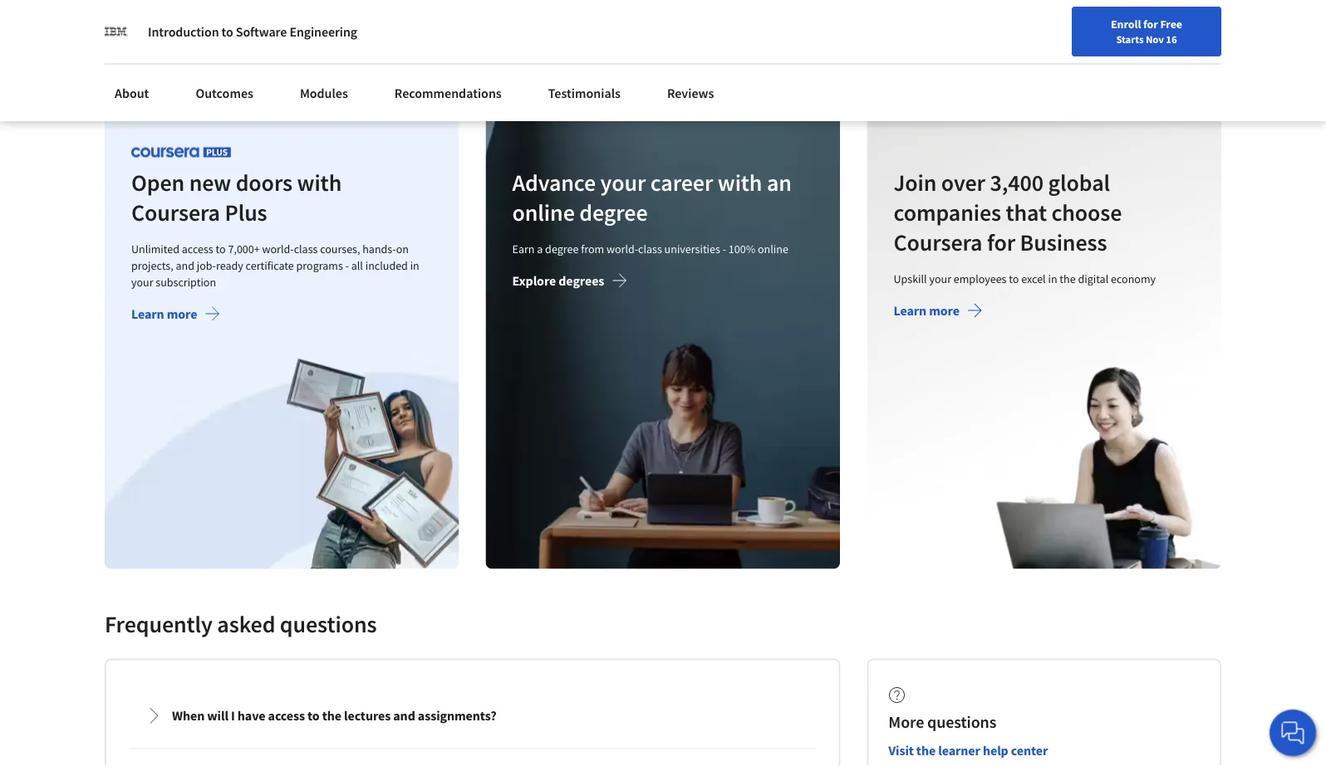 Task type: vqa. For each thing, say whether or not it's contained in the screenshot.
3-
no



Task type: locate. For each thing, give the bounding box(es) containing it.
1 horizontal spatial and
[[393, 708, 415, 725]]

your
[[601, 168, 646, 197], [929, 271, 951, 286], [131, 274, 153, 289]]

1 horizontal spatial the
[[916, 743, 936, 759]]

a
[[537, 241, 543, 256]]

chat with us image
[[1280, 720, 1306, 747]]

None search field
[[237, 10, 636, 44]]

the inside dropdown button
[[322, 708, 341, 725]]

employees
[[954, 271, 1007, 286]]

in
[[410, 258, 419, 273], [1048, 271, 1057, 286]]

free
[[1160, 17, 1182, 32]]

show notifications image
[[1102, 21, 1122, 41]]

in right excel
[[1048, 271, 1057, 286]]

0 horizontal spatial your
[[131, 274, 153, 289]]

about
[[115, 85, 149, 101]]

online right 100%
[[758, 241, 789, 256]]

1 horizontal spatial more
[[929, 302, 960, 319]]

1 horizontal spatial degree
[[580, 198, 648, 227]]

reviews
[[667, 85, 714, 101]]

world-
[[262, 241, 294, 256], [607, 241, 638, 256]]

article link
[[384, 0, 650, 74], [663, 0, 929, 74]]

0 horizontal spatial for
[[987, 228, 1015, 257]]

1 vertical spatial -
[[345, 258, 349, 273]]

15,
[[144, 29, 159, 43]]

0 horizontal spatial world-
[[262, 241, 294, 256]]

the
[[1060, 271, 1076, 286], [322, 708, 341, 725], [916, 743, 936, 759]]

for down 'that'
[[987, 228, 1015, 257]]

1 horizontal spatial your
[[601, 168, 646, 197]]

open
[[131, 168, 185, 197]]

0 horizontal spatial learn more
[[131, 306, 197, 322]]

0 vertical spatial online
[[512, 198, 575, 227]]

0 horizontal spatial article link
[[384, 0, 650, 74]]

your right upskill
[[929, 271, 951, 286]]

coursera down open
[[131, 198, 220, 227]]

the for to
[[322, 708, 341, 725]]

1 horizontal spatial access
[[268, 708, 305, 725]]

job-
[[197, 258, 216, 273]]

when will i have access to the lectures and assignments?
[[172, 708, 497, 725]]

questions
[[280, 610, 377, 639], [927, 712, 997, 733]]

for up nov
[[1143, 17, 1158, 32]]

june 15, 2023 article
[[118, 29, 184, 63]]

2 horizontal spatial your
[[929, 271, 951, 286]]

class up programs
[[294, 241, 318, 256]]

1 horizontal spatial world-
[[607, 241, 638, 256]]

2 world- from the left
[[607, 241, 638, 256]]

join
[[894, 168, 937, 197]]

0 vertical spatial the
[[1060, 271, 1076, 286]]

1 horizontal spatial learn
[[894, 302, 926, 319]]

- left the all
[[345, 258, 349, 273]]

degree inside advance your career with an online degree
[[580, 198, 648, 227]]

in right the included
[[410, 258, 419, 273]]

more questions
[[889, 712, 997, 733]]

and inside dropdown button
[[393, 708, 415, 725]]

0 vertical spatial degree
[[580, 198, 648, 227]]

0 horizontal spatial in
[[410, 258, 419, 273]]

min
[[1002, 48, 1021, 63]]

visit the learner help center link
[[889, 743, 1048, 759]]

1 vertical spatial access
[[268, 708, 305, 725]]

3 article from the left
[[676, 48, 708, 63]]

0 horizontal spatial degree
[[545, 241, 579, 256]]

online
[[512, 198, 575, 227], [758, 241, 789, 256]]

to left excel
[[1009, 271, 1019, 286]]

questions right asked
[[280, 610, 377, 639]]

with left an
[[718, 168, 762, 197]]

excel
[[1021, 271, 1046, 286]]

article · 6 min read
[[956, 48, 1046, 63]]

learner
[[938, 743, 980, 759]]

6
[[994, 48, 1000, 63]]

access inside unlimited access to 7,000+ world-class courses, hands-on projects, and job-ready certificate programs - all included in your subscription
[[182, 241, 213, 256]]

companies
[[894, 198, 1001, 227]]

certificate
[[246, 258, 294, 273]]

your for upskill
[[929, 271, 951, 286]]

1 with from the left
[[297, 168, 342, 197]]

learn more
[[894, 302, 960, 319], [131, 306, 197, 322]]

with for career
[[718, 168, 762, 197]]

1 world- from the left
[[262, 241, 294, 256]]

0 vertical spatial for
[[1143, 17, 1158, 32]]

2 horizontal spatial the
[[1060, 271, 1076, 286]]

1 horizontal spatial class
[[638, 241, 662, 256]]

digital
[[1078, 271, 1109, 286]]

your for advance
[[601, 168, 646, 197]]

online down "advance"
[[512, 198, 575, 227]]

world- right the from
[[607, 241, 638, 256]]

degree right a at the left of page
[[545, 241, 579, 256]]

1 article from the left
[[118, 48, 149, 63]]

help
[[983, 743, 1009, 759]]

1 horizontal spatial learn more link
[[894, 302, 983, 323]]

100%
[[729, 241, 756, 256]]

to left lectures
[[307, 708, 320, 725]]

1 vertical spatial the
[[322, 708, 341, 725]]

article inside the june 15, 2023 article
[[118, 48, 149, 63]]

-
[[723, 241, 726, 256], [345, 258, 349, 273]]

0 horizontal spatial class
[[294, 241, 318, 256]]

assignments?
[[418, 708, 497, 725]]

your inside advance your career with an online degree
[[601, 168, 646, 197]]

your down projects,
[[131, 274, 153, 289]]

global
[[1048, 168, 1110, 197]]

1 horizontal spatial for
[[1143, 17, 1158, 32]]

frequently asked questions
[[105, 610, 377, 639]]

doors
[[236, 168, 293, 197]]

visit
[[889, 743, 914, 759]]

starts
[[1116, 32, 1144, 46]]

center
[[1011, 743, 1048, 759]]

0 horizontal spatial with
[[297, 168, 342, 197]]

business
[[1020, 228, 1107, 257]]

0 horizontal spatial and
[[176, 258, 194, 273]]

0 horizontal spatial the
[[322, 708, 341, 725]]

upskill your employees to excel in the digital economy
[[894, 271, 1156, 286]]

0 horizontal spatial coursera
[[131, 198, 220, 227]]

2 class from the left
[[638, 241, 662, 256]]

more
[[929, 302, 960, 319], [167, 306, 197, 322]]

coursera inside join over 3,400 global companies that choose coursera for business
[[894, 228, 982, 257]]

degree
[[580, 198, 648, 227], [545, 241, 579, 256]]

- left 100%
[[723, 241, 726, 256]]

learn
[[894, 302, 926, 319], [131, 306, 164, 322]]

article down june
[[118, 48, 149, 63]]

world- up certificate
[[262, 241, 294, 256]]

more down the subscription
[[167, 306, 197, 322]]

with for doors
[[297, 168, 342, 197]]

0 vertical spatial -
[[723, 241, 726, 256]]

access right have
[[268, 708, 305, 725]]

0 horizontal spatial access
[[182, 241, 213, 256]]

1 class from the left
[[294, 241, 318, 256]]

modules
[[300, 85, 348, 101]]

online inside advance your career with an online degree
[[512, 198, 575, 227]]

list item inside collapsed list
[[130, 750, 815, 767]]

learn down upskill
[[894, 302, 926, 319]]

1 vertical spatial online
[[758, 241, 789, 256]]

learn for "learn more" link to the right
[[894, 302, 926, 319]]

article up reviews
[[676, 48, 708, 63]]

modules link
[[290, 75, 358, 111]]

upskill
[[894, 271, 927, 286]]

nov
[[1146, 32, 1164, 46]]

class inside unlimited access to 7,000+ world-class courses, hands-on projects, and job-ready certificate programs - all included in your subscription
[[294, 241, 318, 256]]

learn more down the subscription
[[131, 306, 197, 322]]

4 article from the left
[[956, 48, 987, 63]]

world- inside unlimited access to 7,000+ world-class courses, hands-on projects, and job-ready certificate programs - all included in your subscription
[[262, 241, 294, 256]]

visit the learner help center
[[889, 743, 1048, 759]]

- inside unlimited access to 7,000+ world-class courses, hands-on projects, and job-ready certificate programs - all included in your subscription
[[345, 258, 349, 273]]

enroll for free starts nov 16
[[1111, 17, 1182, 46]]

article left ·
[[956, 48, 987, 63]]

with inside the open new doors with coursera plus
[[297, 168, 342, 197]]

1 vertical spatial coursera
[[894, 228, 982, 257]]

the left lectures
[[322, 708, 341, 725]]

0 vertical spatial coursera
[[131, 198, 220, 227]]

access
[[182, 241, 213, 256], [268, 708, 305, 725]]

0 vertical spatial access
[[182, 241, 213, 256]]

coursera plus image
[[131, 147, 231, 158]]

class
[[294, 241, 318, 256], [638, 241, 662, 256]]

earn
[[512, 241, 535, 256]]

open new doors with coursera plus
[[131, 168, 342, 227]]

1 horizontal spatial article link
[[663, 0, 929, 74]]

your inside unlimited access to 7,000+ world-class courses, hands-on projects, and job-ready certificate programs - all included in your subscription
[[131, 274, 153, 289]]

0 vertical spatial questions
[[280, 610, 377, 639]]

1 vertical spatial degree
[[545, 241, 579, 256]]

learn more link
[[894, 302, 983, 323], [131, 306, 221, 326]]

list item
[[130, 750, 815, 767]]

with right doors
[[297, 168, 342, 197]]

learn more link down the subscription
[[131, 306, 221, 326]]

i
[[231, 708, 235, 725]]

that
[[1006, 198, 1047, 227]]

0 vertical spatial and
[[176, 258, 194, 273]]

2 with from the left
[[718, 168, 762, 197]]

the right visit
[[916, 743, 936, 759]]

with
[[297, 168, 342, 197], [718, 168, 762, 197]]

and up the subscription
[[176, 258, 194, 273]]

to up "ready"
[[216, 241, 226, 256]]

learn more link down upskill
[[894, 302, 983, 323]]

learn more down upskill
[[894, 302, 960, 319]]

1 horizontal spatial coursera
[[894, 228, 982, 257]]

2 article link from the left
[[663, 0, 929, 74]]

article
[[118, 48, 149, 63], [397, 48, 428, 63], [676, 48, 708, 63], [956, 48, 987, 63]]

more down employees
[[929, 302, 960, 319]]

when will i have access to the lectures and assignments? button
[[132, 693, 813, 740]]

to
[[222, 23, 233, 40], [216, 241, 226, 256], [1009, 271, 1019, 286], [307, 708, 320, 725]]

coursera
[[131, 198, 220, 227], [894, 228, 982, 257]]

lectures
[[344, 708, 391, 725]]

class left universities
[[638, 241, 662, 256]]

1 horizontal spatial learn more
[[894, 302, 960, 319]]

questions up learner
[[927, 712, 997, 733]]

·
[[989, 48, 992, 63]]

0 horizontal spatial more
[[167, 306, 197, 322]]

3,400
[[990, 168, 1044, 197]]

enroll
[[1111, 17, 1141, 32]]

1 horizontal spatial with
[[718, 168, 762, 197]]

unlimited access to 7,000+ world-class courses, hands-on projects, and job-ready certificate programs - all included in your subscription
[[131, 241, 419, 289]]

over
[[941, 168, 985, 197]]

article up "recommendations"
[[397, 48, 428, 63]]

explore degrees link
[[512, 272, 628, 293]]

coursera down companies at top
[[894, 228, 982, 257]]

0 horizontal spatial -
[[345, 258, 349, 273]]

1 horizontal spatial in
[[1048, 271, 1057, 286]]

with inside advance your career with an online degree
[[718, 168, 762, 197]]

your left career
[[601, 168, 646, 197]]

the left digital
[[1060, 271, 1076, 286]]

0 horizontal spatial questions
[[280, 610, 377, 639]]

and right lectures
[[393, 708, 415, 725]]

1 vertical spatial and
[[393, 708, 415, 725]]

1 horizontal spatial online
[[758, 241, 789, 256]]

learn down projects,
[[131, 306, 164, 322]]

frequently
[[105, 610, 213, 639]]

access up job-
[[182, 241, 213, 256]]

0 horizontal spatial online
[[512, 198, 575, 227]]

0 horizontal spatial learn
[[131, 306, 164, 322]]

1 vertical spatial questions
[[927, 712, 997, 733]]

testimonials
[[548, 85, 621, 101]]

class for universities
[[638, 241, 662, 256]]

2 vertical spatial the
[[916, 743, 936, 759]]

degree up the from
[[580, 198, 648, 227]]

1 vertical spatial for
[[987, 228, 1015, 257]]



Task type: describe. For each thing, give the bounding box(es) containing it.
introduction
[[148, 23, 219, 40]]

asked
[[217, 610, 275, 639]]

recommendations link
[[385, 75, 512, 111]]

learn for leftmost "learn more" link
[[131, 306, 164, 322]]

to left software
[[222, 23, 233, 40]]

new
[[189, 168, 231, 197]]

class for courses,
[[294, 241, 318, 256]]

1 horizontal spatial -
[[723, 241, 726, 256]]

learn more for "learn more" link to the right
[[894, 302, 960, 319]]

coursera inside the open new doors with coursera plus
[[131, 198, 220, 227]]

more for "learn more" link to the right
[[929, 302, 960, 319]]

world- for 7,000+
[[262, 241, 294, 256]]

included
[[365, 258, 408, 273]]

the for in
[[1060, 271, 1076, 286]]

ready
[[216, 258, 243, 273]]

economy
[[1111, 271, 1156, 286]]

join over 3,400 global companies that choose coursera for business
[[894, 168, 1122, 257]]

earn a degree from world-class universities - 100% online
[[512, 241, 789, 256]]

outcomes link
[[186, 75, 263, 111]]

from
[[581, 241, 604, 256]]

an
[[767, 168, 792, 197]]

read
[[1024, 48, 1046, 63]]

outcomes
[[196, 85, 253, 101]]

recommendations
[[395, 85, 502, 101]]

degrees
[[559, 272, 604, 289]]

access inside dropdown button
[[268, 708, 305, 725]]

1 article link from the left
[[384, 0, 650, 74]]

hands-
[[362, 241, 396, 256]]

explore degrees
[[512, 272, 604, 289]]

on
[[396, 241, 409, 256]]

16
[[1166, 32, 1177, 46]]

for inside enroll for free starts nov 16
[[1143, 17, 1158, 32]]

to inside unlimited access to 7,000+ world-class courses, hands-on projects, and job-ready certificate programs - all included in your subscription
[[216, 241, 226, 256]]

when
[[172, 708, 205, 725]]

2 article from the left
[[397, 48, 428, 63]]

universities
[[665, 241, 720, 256]]

all
[[351, 258, 363, 273]]

advance your career with an online degree
[[512, 168, 792, 227]]

collapsed list
[[126, 687, 819, 767]]

software
[[236, 23, 287, 40]]

courses,
[[320, 241, 360, 256]]

programs
[[296, 258, 343, 273]]

unlimited
[[131, 241, 179, 256]]

introduction to software engineering
[[148, 23, 357, 40]]

2023
[[161, 29, 184, 43]]

more
[[889, 712, 924, 733]]

for inside join over 3,400 global companies that choose coursera for business
[[987, 228, 1015, 257]]

engineering
[[289, 23, 357, 40]]

testimonials link
[[538, 75, 631, 111]]

coursera image
[[20, 14, 125, 40]]

june
[[118, 29, 142, 43]]

learn more for leftmost "learn more" link
[[131, 306, 197, 322]]

ibm image
[[105, 20, 128, 43]]

choose
[[1051, 198, 1122, 227]]

plus
[[225, 198, 267, 227]]

projects,
[[131, 258, 173, 273]]

in inside unlimited access to 7,000+ world-class courses, hands-on projects, and job-ready certificate programs - all included in your subscription
[[410, 258, 419, 273]]

1 horizontal spatial questions
[[927, 712, 997, 733]]

have
[[237, 708, 265, 725]]

to inside when will i have access to the lectures and assignments? dropdown button
[[307, 708, 320, 725]]

world- for from
[[607, 241, 638, 256]]

reviews link
[[657, 75, 724, 111]]

career
[[651, 168, 713, 197]]

and inside unlimited access to 7,000+ world-class courses, hands-on projects, and job-ready certificate programs - all included in your subscription
[[176, 258, 194, 273]]

explore
[[512, 272, 556, 289]]

will
[[207, 708, 228, 725]]

more for leftmost "learn more" link
[[167, 306, 197, 322]]

advance
[[512, 168, 596, 197]]

subscription
[[156, 274, 216, 289]]

7,000+
[[228, 241, 260, 256]]

about link
[[105, 75, 159, 111]]

0 horizontal spatial learn more link
[[131, 306, 221, 326]]



